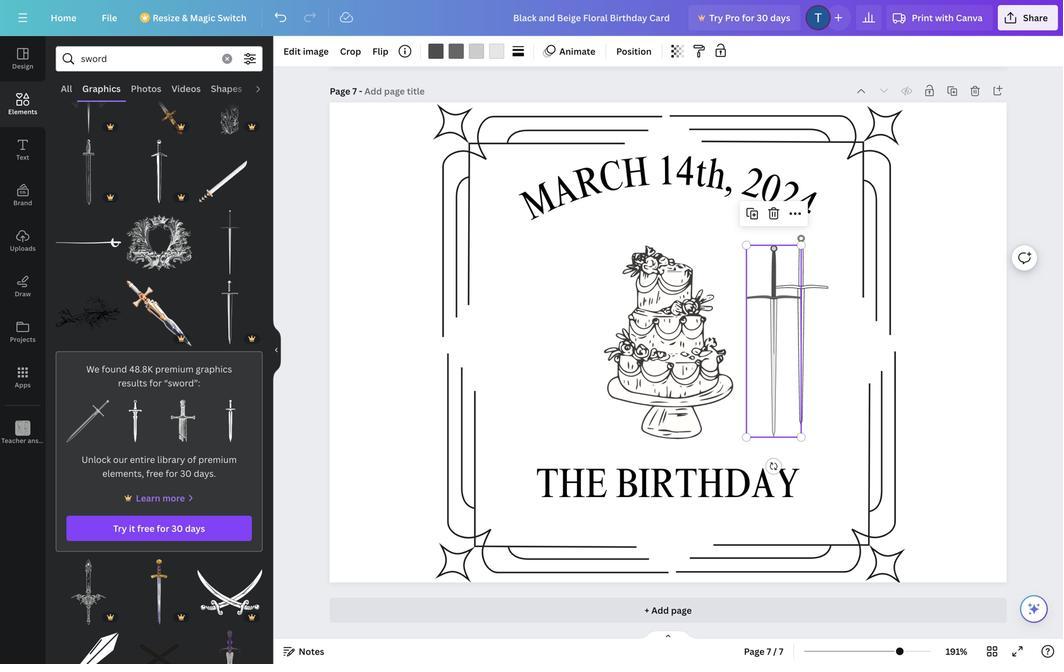 Task type: locate. For each thing, give the bounding box(es) containing it.
1 horizontal spatial 7
[[767, 646, 772, 658]]

30
[[757, 12, 769, 24], [180, 468, 192, 480], [172, 523, 183, 535]]

group
[[56, 69, 121, 134], [126, 69, 192, 134], [197, 69, 263, 134], [56, 132, 121, 205], [126, 132, 192, 205], [197, 132, 263, 205], [197, 210, 263, 276], [56, 281, 121, 347], [126, 281, 192, 347], [197, 281, 263, 347], [56, 560, 121, 626], [126, 560, 192, 626], [197, 560, 263, 626], [56, 623, 121, 665], [126, 631, 192, 665], [197, 631, 263, 665]]

results
[[118, 377, 147, 389]]

teacher
[[1, 437, 26, 445]]

30 down the of
[[180, 468, 192, 480]]

days down 'more'
[[185, 523, 205, 535]]

0 horizontal spatial premium
[[155, 363, 194, 375]]

1 vertical spatial days
[[185, 523, 205, 535]]

try it free for 30 days
[[113, 523, 205, 535]]

for inside unlock our entire library of premium elements, free for 30 days.
[[166, 468, 178, 480]]

draw
[[15, 290, 31, 299]]

apps
[[15, 381, 31, 390]]

1 horizontal spatial try
[[710, 12, 723, 24]]

7
[[353, 85, 357, 97], [767, 646, 772, 658], [779, 646, 784, 658]]

for down learn more
[[157, 523, 169, 535]]

7 left -
[[353, 85, 357, 97]]

30 down 'more'
[[172, 523, 183, 535]]

for right 'pro'
[[742, 12, 755, 24]]

videos
[[172, 83, 201, 95]]

the
[[537, 468, 608, 509]]

learn more button
[[122, 491, 197, 506]]

edit image button
[[279, 41, 334, 61]]

free right the it
[[137, 523, 155, 535]]

2 horizontal spatial 7
[[779, 646, 784, 658]]

#cccccc image
[[469, 44, 484, 59]]

free inside button
[[137, 523, 155, 535]]

+ add page button
[[330, 598, 1007, 624]]

+ add page
[[645, 605, 692, 617]]

pro
[[726, 12, 740, 24]]

elements
[[8, 108, 37, 116]]

canva
[[957, 12, 983, 24]]

photos
[[131, 83, 161, 95]]

free
[[146, 468, 163, 480], [137, 523, 155, 535]]

days inside main "menu bar"
[[771, 12, 791, 24]]

premium inside we found 48.8k premium graphics results for "sword":
[[155, 363, 194, 375]]

page left /
[[744, 646, 765, 658]]

crop
[[340, 45, 361, 57]]

0 horizontal spatial try
[[113, 523, 127, 535]]

free down entire
[[146, 468, 163, 480]]

medieval sword illustration image
[[197, 281, 263, 347]]

for down library
[[166, 468, 178, 480]]

free inside unlock our entire library of premium elements, free for 30 days.
[[146, 468, 163, 480]]

1 vertical spatial 30
[[180, 468, 192, 480]]

premium
[[155, 363, 194, 375], [198, 454, 237, 466]]

sword illustration image
[[126, 69, 192, 134]]

1 vertical spatial premium
[[198, 454, 237, 466]]

0 vertical spatial try
[[710, 12, 723, 24]]

magic
[[190, 12, 216, 24]]

0 vertical spatial page
[[330, 85, 351, 97]]

hide image
[[273, 320, 281, 381]]

animate
[[560, 45, 596, 57]]

print with canva button
[[887, 5, 993, 30]]

projects button
[[0, 310, 46, 355]]

for inside try pro for 30 days button
[[742, 12, 755, 24]]

try left the it
[[113, 523, 127, 535]]

page left -
[[330, 85, 351, 97]]

Page title text field
[[365, 85, 426, 98]]

0 horizontal spatial page
[[330, 85, 351, 97]]

try left 'pro'
[[710, 12, 723, 24]]

1 horizontal spatial premium
[[198, 454, 237, 466]]

with
[[936, 12, 954, 24]]

30 inside unlock our entire library of premium elements, free for 30 days.
[[180, 468, 192, 480]]

premium up days.
[[198, 454, 237, 466]]

-
[[359, 85, 363, 97]]

7 left /
[[767, 646, 772, 658]]

0 vertical spatial 30
[[757, 12, 769, 24]]

show pages image
[[638, 631, 699, 641]]

projects
[[10, 336, 36, 344]]

page
[[330, 85, 351, 97], [744, 646, 765, 658]]

#e6e6e6 image
[[489, 44, 505, 59]]

7 for /
[[767, 646, 772, 658]]

all
[[61, 83, 72, 95]]

for inside we found 48.8k premium graphics results for "sword":
[[149, 377, 162, 389]]

share button
[[998, 5, 1059, 30]]

#cccccc image
[[469, 44, 484, 59]]

0 horizontal spatial 7
[[353, 85, 357, 97]]

our
[[113, 454, 128, 466]]

try pro for 30 days
[[710, 12, 791, 24]]

try inside main "menu bar"
[[710, 12, 723, 24]]

for down 48.8k
[[149, 377, 162, 389]]

1 vertical spatial page
[[744, 646, 765, 658]]

page for page 7 / 7
[[744, 646, 765, 658]]

0 vertical spatial free
[[146, 468, 163, 480]]

1 horizontal spatial days
[[771, 12, 791, 24]]

canva assistant image
[[1027, 602, 1042, 617]]

notes button
[[279, 642, 330, 662]]

30 inside main "menu bar"
[[757, 12, 769, 24]]

try
[[710, 12, 723, 24], [113, 523, 127, 535]]

page inside button
[[744, 646, 765, 658]]

shapes
[[211, 83, 242, 95]]

7 right /
[[779, 646, 784, 658]]

1 horizontal spatial page
[[744, 646, 765, 658]]

edit image
[[284, 45, 329, 57]]

Design title text field
[[503, 5, 684, 30]]

0 vertical spatial premium
[[155, 363, 194, 375]]

unlock
[[82, 454, 111, 466]]

main menu bar
[[0, 0, 1064, 36]]

for inside try it free for 30 days button
[[157, 523, 169, 535]]

30 right 'pro'
[[757, 12, 769, 24]]

flip
[[373, 45, 389, 57]]

#4d4d4d image
[[429, 44, 444, 59], [429, 44, 444, 59]]

1 vertical spatial free
[[137, 523, 155, 535]]

page
[[671, 605, 692, 617]]

watercolor sword image
[[126, 560, 192, 626]]

text
[[16, 153, 29, 162]]

for
[[742, 12, 755, 24], [149, 377, 162, 389], [166, 468, 178, 480], [157, 523, 169, 535]]

flip button
[[368, 41, 394, 61]]

premium up the '"sword":'
[[155, 363, 194, 375]]

of
[[187, 454, 196, 466]]

#666666 image
[[449, 44, 464, 59]]

0 vertical spatial days
[[771, 12, 791, 24]]

the birthday
[[537, 468, 801, 509]]

graphics
[[196, 363, 232, 375]]

graphics
[[82, 83, 121, 95]]

48.8k
[[129, 363, 153, 375]]

brand button
[[0, 173, 46, 218]]

1 vertical spatial try
[[113, 523, 127, 535]]

days right 'pro'
[[771, 12, 791, 24]]

resize & magic switch
[[153, 12, 247, 24]]

graphics button
[[77, 77, 126, 101]]



Task type: vqa. For each thing, say whether or not it's contained in the screenshot.
Position
yes



Task type: describe. For each thing, give the bounding box(es) containing it.
home link
[[41, 5, 87, 30]]

sword with twig illustration image
[[56, 281, 121, 347]]

resize & magic switch button
[[132, 5, 257, 30]]

more
[[163, 493, 185, 505]]

&
[[182, 12, 188, 24]]

try it free for 30 days button
[[66, 516, 252, 542]]

Search elements search field
[[81, 47, 215, 71]]

audio button
[[247, 77, 283, 101]]

elements,
[[102, 468, 144, 480]]

191%
[[946, 646, 968, 658]]

page 7 / 7 button
[[739, 642, 789, 662]]

home
[[51, 12, 76, 24]]

print with canva
[[912, 12, 983, 24]]

position
[[617, 45, 652, 57]]

elements button
[[0, 82, 46, 127]]

page 7 / 7
[[744, 646, 784, 658]]

it
[[129, 523, 135, 535]]

+
[[645, 605, 650, 617]]

sword cartoon illustration image
[[126, 140, 192, 205]]

page for page 7 -
[[330, 85, 351, 97]]

191% button
[[937, 642, 978, 662]]

position button
[[612, 41, 657, 61]]

file button
[[92, 5, 127, 30]]

#e6e6e6 image
[[489, 44, 505, 59]]

share
[[1024, 12, 1049, 24]]

text button
[[0, 127, 46, 173]]

animate button
[[539, 41, 601, 61]]

brand
[[13, 199, 32, 207]]

crossed swords illustration image
[[126, 631, 192, 665]]

/
[[774, 646, 777, 658]]

birthday
[[616, 468, 801, 509]]

try pro for 30 days button
[[689, 5, 801, 30]]

image
[[303, 45, 329, 57]]

crop button
[[335, 41, 366, 61]]

add
[[652, 605, 669, 617]]

library
[[157, 454, 185, 466]]

learn
[[136, 493, 160, 505]]

edit
[[284, 45, 301, 57]]

shapes button
[[206, 77, 247, 101]]

draw button
[[0, 264, 46, 310]]

we
[[86, 363, 100, 375]]

uploads
[[10, 244, 36, 253]]

0 horizontal spatial days
[[185, 523, 205, 535]]

try for try pro for 30 days
[[710, 12, 723, 24]]

entire
[[130, 454, 155, 466]]

unlock our entire library of premium elements, free for 30 days.
[[82, 454, 237, 480]]

answer
[[28, 437, 50, 445]]

medieval sword flat style icon image
[[56, 631, 121, 665]]

hand drawn sword image
[[126, 281, 192, 347]]

design button
[[0, 36, 46, 82]]

photos button
[[126, 77, 167, 101]]

file
[[102, 12, 117, 24]]

uploads button
[[0, 218, 46, 264]]

found
[[102, 363, 127, 375]]

videos button
[[167, 77, 206, 101]]

keys
[[52, 437, 66, 445]]

7 for -
[[353, 85, 357, 97]]

print
[[912, 12, 934, 24]]

loose cartoon fantasy sword image
[[197, 631, 263, 665]]

;
[[22, 438, 24, 445]]

#666666 image
[[449, 44, 464, 59]]

color group
[[426, 41, 507, 61]]

"sword":
[[164, 377, 200, 389]]

1
[[658, 155, 677, 196]]

days.
[[194, 468, 216, 480]]

audio
[[252, 83, 278, 95]]

2 vertical spatial 30
[[172, 523, 183, 535]]

learn more
[[136, 493, 185, 505]]

premium inside unlock our entire library of premium elements, free for 30 days.
[[198, 454, 237, 466]]

switch
[[218, 12, 247, 24]]

notes
[[299, 646, 324, 658]]

try for try it free for 30 days
[[113, 523, 127, 535]]

design
[[12, 62, 33, 71]]

we found 48.8k premium graphics results for "sword":
[[86, 363, 232, 389]]

apps button
[[0, 355, 46, 401]]

crossed swords image
[[197, 560, 263, 626]]

untitled media image
[[197, 210, 263, 276]]

all button
[[56, 77, 77, 101]]

side panel tab list
[[0, 36, 66, 457]]

resize
[[153, 12, 180, 24]]

page 7 -
[[330, 85, 365, 97]]

teacher answer keys
[[1, 437, 66, 445]]



